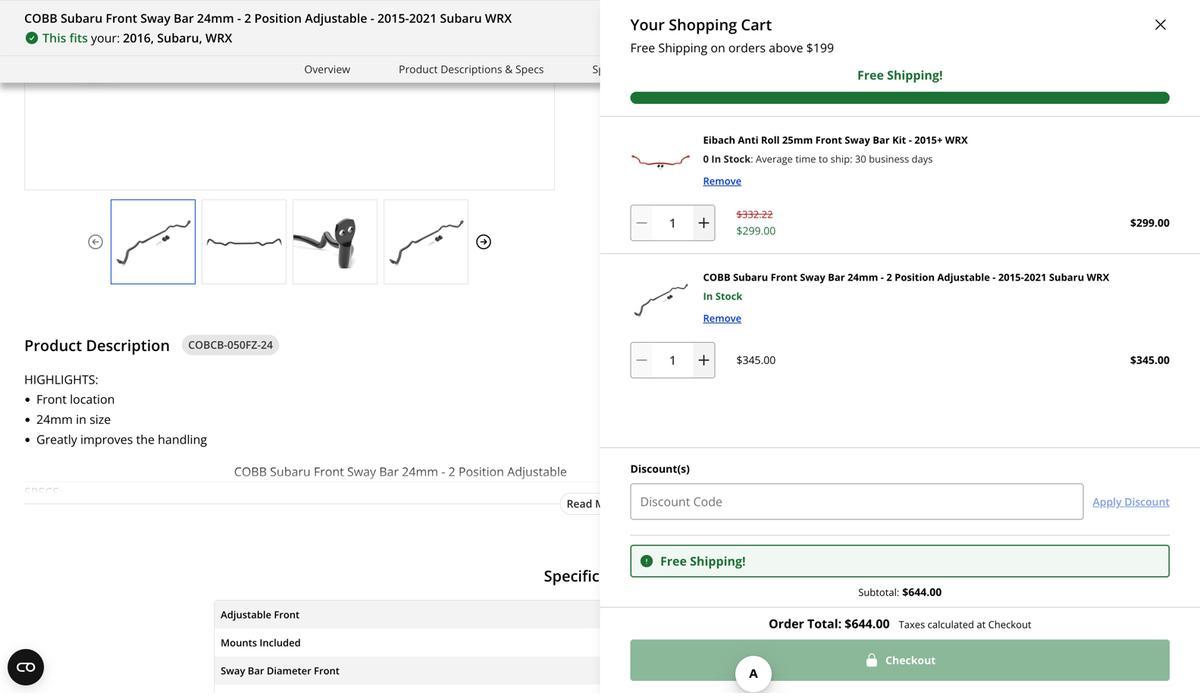 Task type: locate. For each thing, give the bounding box(es) containing it.
0 horizontal spatial position
[[254, 10, 302, 26]]

at
[[977, 617, 986, 631]]

1 vertical spatial front
[[816, 133, 842, 147]]

more
[[595, 496, 622, 511]]

0 vertical spatial remove button
[[703, 173, 742, 189]]

bar inside eibach anti roll 25mm front sway bar kit - 2015+ wrx 0 in stock : average time to ship: 30 business days
[[873, 133, 890, 147]]

2021 for cobb subaru front sway bar 24mm - 2 position adjustable - 2015-2021 subaru wrx in stock
[[1024, 270, 1047, 284]]

1 horizontal spatial cobb
[[703, 270, 731, 284]]

subaru, inside 'cobb subaru front sway bar 24mm - 2 position adjustable - 2015-2021 subaru wrx this fits your: 2016, subaru, wrx'
[[157, 30, 202, 46]]

this
[[42, 30, 66, 46], [625, 41, 649, 57], [762, 136, 785, 152]]

1 horizontal spatial your:
[[673, 41, 702, 57]]

time
[[796, 152, 816, 166]]

remove button
[[703, 173, 742, 189], [703, 310, 742, 326]]

bar inside cobb subaru front sway bar 24mm - 2 position adjustable - 2015-2021 subaru wrx in stock
[[828, 270, 845, 284]]

wrx inside cobb subaru front sway bar 24mm - 2 position adjustable - 2015-2021 subaru wrx in stock
[[1087, 270, 1110, 284]]

2 horizontal spatial sway
[[845, 133, 870, 147]]

front for stock
[[771, 270, 798, 284]]

decrement image for $299.00
[[634, 215, 650, 231]]

read
[[567, 496, 593, 511]]

$345.00
[[737, 353, 776, 367], [1131, 353, 1170, 367]]

0 horizontal spatial sway
[[140, 10, 171, 26]]

0 horizontal spatial bar
[[174, 10, 194, 26]]

0 vertical spatial bar
[[174, 10, 194, 26]]

position inside cobb subaru front sway bar 24mm - 2 position adjustable - 2015-2021 subaru wrx in stock
[[895, 270, 935, 284]]

$644.00 up taxes at bottom
[[903, 585, 942, 599]]

0 vertical spatial cobb
[[24, 10, 57, 26]]

1 horizontal spatial front
[[771, 270, 798, 284]]

subaru,
[[157, 30, 202, 46], [740, 41, 785, 57]]

bar for stock
[[828, 270, 845, 284]]

1 horizontal spatial $299.00
[[1131, 215, 1170, 230]]

shipping!
[[887, 67, 943, 83], [690, 553, 746, 569]]

increment image
[[697, 215, 712, 231], [697, 353, 712, 368]]

adjustable inside cobb subaru front sway bar 24mm - 2 position adjustable - 2015-2021 subaru wrx in stock
[[938, 270, 990, 284]]

1 vertical spatial 2015-
[[999, 270, 1024, 284]]

on
[[711, 39, 726, 56]]

wrx
[[485, 10, 512, 26], [206, 30, 232, 46], [788, 41, 815, 57], [945, 133, 968, 147], [1087, 270, 1110, 284]]

eibach anti roll 25mm front sway bar kit - 2015+ wrx 0 in stock : average time to ship: 30 business days
[[703, 133, 968, 166]]

25mm
[[782, 133, 813, 147]]

0 horizontal spatial 2015-
[[378, 10, 409, 26]]

0 vertical spatial 2021
[[409, 10, 437, 26]]

0 horizontal spatial 2
[[244, 10, 251, 26]]

2 inside 'cobb subaru front sway bar 24mm - 2 position adjustable - 2015-2021 subaru wrx this fits your: 2016, subaru, wrx'
[[244, 10, 251, 26]]

1 horizontal spatial shipping!
[[887, 67, 943, 83]]

cobb inside 'cobb subaru front sway bar 24mm - 2 position adjustable - 2015-2021 subaru wrx this fits your: 2016, subaru, wrx'
[[24, 10, 57, 26]]

decrement image down cobcb-050fz-24 cobb subaru front sway bar 24mm - 2 position adjustable - 2015-2021 subaru wrx, image
[[634, 353, 650, 368]]

0 horizontal spatial cobb
[[24, 10, 57, 26]]

1 horizontal spatial free shipping!
[[858, 67, 943, 83]]

1 vertical spatial 2021
[[1024, 270, 1047, 284]]

remove for $345.00
[[703, 311, 742, 325]]

front inside 'cobb subaru front sway bar 24mm - 2 position adjustable - 2015-2021 subaru wrx this fits your: 2016, subaru, wrx'
[[106, 10, 137, 26]]

this inside this part is new and carries a full manufacturer warranty. see manufacturer's website for additional details.
[[762, 136, 785, 152]]

None number field
[[631, 205, 715, 241], [631, 342, 715, 378], [631, 205, 715, 241], [631, 342, 715, 378]]

position for fits
[[254, 10, 302, 26]]

front inside eibach anti roll 25mm front sway bar kit - 2015+ wrx 0 in stock : average time to ship: 30 business days
[[816, 133, 842, 147]]

0 vertical spatial front
[[106, 10, 137, 26]]

1 horizontal spatial adjustable
[[938, 270, 990, 284]]

1 horizontal spatial position
[[895, 270, 935, 284]]

1 increment image from the top
[[697, 215, 712, 231]]

bar
[[174, 10, 194, 26], [873, 133, 890, 147], [828, 270, 845, 284]]

0 vertical spatial 2
[[244, 10, 251, 26]]

2015- inside cobb subaru front sway bar 24mm - 2 position adjustable - 2015-2021 subaru wrx in stock
[[999, 270, 1024, 284]]

days
[[912, 152, 933, 166]]

decrement image
[[634, 215, 650, 231], [634, 353, 650, 368]]

this for this part is new and carries a full manufacturer warranty. see manufacturer's website for additional details.
[[762, 136, 785, 152]]

1 horizontal spatial bar
[[828, 270, 845, 284]]

front inside cobb subaru front sway bar 24mm - 2 position adjustable - 2015-2021 subaru wrx in stock
[[771, 270, 798, 284]]

1 horizontal spatial sway
[[800, 270, 826, 284]]

0 vertical spatial free
[[631, 39, 655, 56]]

manufacturer
[[950, 136, 1028, 152]]

1 vertical spatial sway
[[845, 133, 870, 147]]

0 horizontal spatial shipping!
[[690, 553, 746, 569]]

1 remove from the top
[[703, 174, 742, 187]]

1 vertical spatial cobb
[[703, 270, 731, 284]]

2021 inside cobb subaru front sway bar 24mm - 2 position adjustable - 2015-2021 subaru wrx in stock
[[1024, 270, 1047, 284]]

1 vertical spatial 2
[[887, 270, 892, 284]]

0
[[703, 152, 709, 166]]

1 vertical spatial adjustable
[[938, 270, 990, 284]]

2 increment image from the top
[[697, 353, 712, 368]]

website
[[690, 156, 734, 172]]

open widget image
[[8, 649, 44, 686]]

see
[[1088, 136, 1108, 152]]

stock
[[724, 152, 751, 166], [716, 289, 743, 303]]

1 horizontal spatial 2021
[[1024, 270, 1047, 284]]

orders
[[729, 39, 766, 56]]

1 vertical spatial stock
[[716, 289, 743, 303]]

0 horizontal spatial adjustable
[[305, 10, 367, 26]]

1 vertical spatial remove
[[703, 311, 742, 325]]

decrement image for $345.00
[[634, 353, 650, 368]]

1 vertical spatial remove button
[[703, 310, 742, 326]]

cobb inside cobb subaru front sway bar 24mm - 2 position adjustable - 2015-2021 subaru wrx in stock
[[703, 270, 731, 284]]

stock right cobcb-050fz-24 cobb subaru front sway bar 24mm - 2 position adjustable - 2015-2021 subaru wrx, image
[[716, 289, 743, 303]]

1 horizontal spatial $644.00
[[903, 585, 942, 599]]

1 horizontal spatial $345.00
[[1131, 353, 1170, 367]]

1 horizontal spatial this
[[625, 41, 649, 57]]

order total: $644.00
[[769, 615, 890, 631]]

2 remove button from the top
[[703, 310, 742, 326]]

0 horizontal spatial $345.00
[[737, 353, 776, 367]]

1 vertical spatial position
[[895, 270, 935, 284]]

1 remove button from the top
[[703, 173, 742, 189]]

2 horizontal spatial this
[[762, 136, 785, 152]]

decrement image down manufacturer's
[[634, 215, 650, 231]]

2 horizontal spatial front
[[816, 133, 842, 147]]

new
[[826, 136, 850, 152]]

in inside eibach anti roll 25mm front sway bar kit - 2015+ wrx 0 in stock : average time to ship: 30 business days
[[712, 152, 721, 166]]

0 vertical spatial free shipping!
[[858, 67, 943, 83]]

$644.00
[[903, 585, 942, 599], [845, 615, 890, 631]]

0 vertical spatial stock
[[724, 152, 751, 166]]

24mm for stock
[[848, 270, 878, 284]]

1 decrement image from the top
[[634, 215, 650, 231]]

taxes calculated at checkout
[[899, 617, 1032, 631]]

0 vertical spatial decrement image
[[634, 215, 650, 231]]

0 horizontal spatial fits
[[69, 30, 88, 46]]

0 vertical spatial 24mm
[[197, 10, 234, 26]]

1 vertical spatial increment image
[[697, 353, 712, 368]]

24mm inside 'cobb subaru front sway bar 24mm - 2 position adjustable - 2015-2021 subaru wrx this fits your: 2016, subaru, wrx'
[[197, 10, 234, 26]]

cart
[[741, 14, 772, 35]]

is
[[814, 136, 823, 152]]

Discount Code field
[[631, 483, 1084, 520]]

0 horizontal spatial your:
[[91, 30, 120, 46]]

sway for fits
[[140, 10, 171, 26]]

remove button for $345.00
[[703, 310, 742, 326]]

cobb
[[24, 10, 57, 26], [703, 270, 731, 284]]

free shipping!
[[858, 67, 943, 83], [660, 553, 746, 569]]

remove right cobcb-050fz-24 cobb subaru front sway bar 24mm - 2 position adjustable - 2015-2021 subaru wrx, image
[[703, 311, 742, 325]]

2021 inside 'cobb subaru front sway bar 24mm - 2 position adjustable - 2015-2021 subaru wrx this fits your: 2016, subaru, wrx'
[[409, 10, 437, 26]]

- inside eibach anti roll 25mm front sway bar kit - 2015+ wrx 0 in stock : average time to ship: 30 business days
[[909, 133, 912, 147]]

0 vertical spatial remove
[[703, 174, 742, 187]]

1 vertical spatial decrement image
[[634, 353, 650, 368]]

remove down website
[[703, 174, 742, 187]]

cobb subaru front sway bar 24mm - 2 position adjustable - 2015-2021 subaru wrx link
[[703, 270, 1110, 284]]

remove button down website
[[703, 173, 742, 189]]

front
[[106, 10, 137, 26], [816, 133, 842, 147], [771, 270, 798, 284]]

-
[[237, 10, 241, 26], [370, 10, 374, 26], [909, 133, 912, 147], [881, 270, 884, 284], [993, 270, 996, 284]]

cobb for in
[[703, 270, 731, 284]]

2 for stock
[[887, 270, 892, 284]]

wrx inside eibach anti roll 25mm front sway bar kit - 2015+ wrx 0 in stock : average time to ship: 30 business days
[[945, 133, 968, 147]]

0 horizontal spatial this
[[42, 30, 66, 46]]

2 decrement image from the top
[[634, 353, 650, 368]]

2 vertical spatial sway
[[800, 270, 826, 284]]

2021
[[409, 10, 437, 26], [1024, 270, 1047, 284]]

checkout
[[989, 617, 1032, 631]]

remove button right cobcb-050fz-24 cobb subaru front sway bar 24mm - 2 position adjustable - 2015-2021 subaru wrx, image
[[703, 310, 742, 326]]

2015- inside 'cobb subaru front sway bar 24mm - 2 position adjustable - 2015-2021 subaru wrx this fits your: 2016, subaru, wrx'
[[378, 10, 409, 26]]

1 vertical spatial 24mm
[[848, 270, 878, 284]]

0 vertical spatial position
[[254, 10, 302, 26]]

$644.00 down subtotal:
[[845, 615, 890, 631]]

stock down anti
[[724, 152, 751, 166]]

1 vertical spatial free
[[858, 67, 884, 83]]

2 horizontal spatial free
[[858, 67, 884, 83]]

0 horizontal spatial front
[[106, 10, 137, 26]]

adjustable for cobb subaru front sway bar 24mm - 2 position adjustable - 2015-2021 subaru wrx this fits your: 2016, subaru, wrx
[[305, 10, 367, 26]]

2 vertical spatial front
[[771, 270, 798, 284]]

2 $345.00 from the left
[[1131, 353, 1170, 367]]

24mm inside cobb subaru front sway bar 24mm - 2 position adjustable - 2015-2021 subaru wrx in stock
[[848, 270, 878, 284]]

2
[[244, 10, 251, 26], [887, 270, 892, 284]]

1 vertical spatial bar
[[873, 133, 890, 147]]

2 vertical spatial bar
[[828, 270, 845, 284]]

remove
[[703, 174, 742, 187], [703, 311, 742, 325]]

24mm
[[197, 10, 234, 26], [848, 270, 878, 284]]

0 vertical spatial sway
[[140, 10, 171, 26]]

this inside 'cobb subaru front sway bar 24mm - 2 position adjustable - 2015-2021 subaru wrx this fits your: 2016, subaru, wrx'
[[42, 30, 66, 46]]

0 horizontal spatial subaru,
[[157, 30, 202, 46]]

0 horizontal spatial $644.00
[[845, 615, 890, 631]]

0 vertical spatial 2015-
[[378, 10, 409, 26]]

0 horizontal spatial 2021
[[409, 10, 437, 26]]

1 horizontal spatial 24mm
[[848, 270, 878, 284]]

2 remove from the top
[[703, 311, 742, 325]]

1 horizontal spatial 2015-
[[999, 270, 1024, 284]]

fits inside 'cobb subaru front sway bar 24mm - 2 position adjustable - 2015-2021 subaru wrx this fits your: 2016, subaru, wrx'
[[69, 30, 88, 46]]

order
[[769, 615, 804, 631]]

discount(s)
[[631, 461, 690, 476]]

1 horizontal spatial 2
[[887, 270, 892, 284]]

in right cobcb-050fz-24 cobb subaru front sway bar 24mm - 2 position adjustable - 2015-2021 subaru wrx, image
[[703, 289, 713, 303]]

fits
[[69, 30, 88, 46], [652, 41, 670, 57]]

2015- for cobb subaru front sway bar 24mm - 2 position adjustable - 2015-2021 subaru wrx this fits your: 2016, subaru, wrx
[[378, 10, 409, 26]]

0 vertical spatial in
[[712, 152, 721, 166]]

read more
[[567, 496, 622, 511]]

adjustable
[[305, 10, 367, 26], [938, 270, 990, 284]]

2016,
[[123, 30, 154, 46], [705, 41, 736, 57]]

your:
[[91, 30, 120, 46], [673, 41, 702, 57]]

stock inside cobb subaru front sway bar 24mm - 2 position adjustable - 2015-2021 subaru wrx in stock
[[716, 289, 743, 303]]

bar inside 'cobb subaru front sway bar 24mm - 2 position adjustable - 2015-2021 subaru wrx this fits your: 2016, subaru, wrx'
[[174, 10, 194, 26]]

2 horizontal spatial bar
[[873, 133, 890, 147]]

1 vertical spatial in
[[703, 289, 713, 303]]

sway inside 'cobb subaru front sway bar 24mm - 2 position adjustable - 2015-2021 subaru wrx this fits your: 2016, subaru, wrx'
[[140, 10, 171, 26]]

24mm for fits
[[197, 10, 234, 26]]

0 horizontal spatial 24mm
[[197, 10, 234, 26]]

adjustable inside 'cobb subaru front sway bar 24mm - 2 position adjustable - 2015-2021 subaru wrx this fits your: 2016, subaru, wrx'
[[305, 10, 367, 26]]

1 horizontal spatial subaru,
[[740, 41, 785, 57]]

0 horizontal spatial 2016,
[[123, 30, 154, 46]]

in
[[712, 152, 721, 166], [703, 289, 713, 303]]

$299.00
[[1131, 215, 1170, 230], [737, 223, 776, 238]]

in inside cobb subaru front sway bar 24mm - 2 position adjustable - 2015-2021 subaru wrx in stock
[[703, 289, 713, 303]]

full
[[929, 136, 947, 152]]

calculated
[[928, 617, 974, 631]]

0 vertical spatial increment image
[[697, 215, 712, 231]]

position inside 'cobb subaru front sway bar 24mm - 2 position adjustable - 2015-2021 subaru wrx this fits your: 2016, subaru, wrx'
[[254, 10, 302, 26]]

cobcb-050fz-24 cobb subaru front sway bar 24mm - 2 position adjustable - 2015-2021 subaru wrx, image
[[631, 269, 691, 330]]

this part is new and carries a full manufacturer warranty. see manufacturer's website for additional details.
[[601, 136, 1108, 172]]

sway inside cobb subaru front sway bar 24mm - 2 position adjustable - 2015-2021 subaru wrx in stock
[[800, 270, 826, 284]]

for
[[737, 156, 753, 172]]

0 horizontal spatial free
[[631, 39, 655, 56]]

2 inside cobb subaru front sway bar 24mm - 2 position adjustable - 2015-2021 subaru wrx in stock
[[887, 270, 892, 284]]

position
[[254, 10, 302, 26], [895, 270, 935, 284]]

free
[[631, 39, 655, 56], [858, 67, 884, 83], [660, 553, 687, 569]]

0 vertical spatial adjustable
[[305, 10, 367, 26]]

2015-
[[378, 10, 409, 26], [999, 270, 1024, 284]]

subtotal: $644.00
[[859, 585, 942, 599]]

0 horizontal spatial free shipping!
[[660, 553, 746, 569]]

warranty:
[[697, 136, 758, 152]]

sway
[[140, 10, 171, 26], [845, 133, 870, 147], [800, 270, 826, 284]]

1 horizontal spatial free
[[660, 553, 687, 569]]

in right 0
[[712, 152, 721, 166]]

subaru
[[61, 10, 103, 26], [440, 10, 482, 26], [733, 270, 768, 284], [1049, 270, 1084, 284]]



Task type: vqa. For each thing, say whether or not it's contained in the screenshot.
FAQ link
no



Task type: describe. For each thing, give the bounding box(es) containing it.
your
[[631, 14, 665, 35]]

0 vertical spatial $644.00
[[903, 585, 942, 599]]

your: inside 'cobb subaru front sway bar 24mm - 2 position adjustable - 2015-2021 subaru wrx this fits your: 2016, subaru, wrx'
[[91, 30, 120, 46]]

warranty.
[[1031, 136, 1085, 152]]

199
[[813, 39, 834, 56]]

cobb for this
[[24, 10, 57, 26]]

$332.22
[[737, 207, 773, 221]]

0 horizontal spatial $299.00
[[737, 223, 776, 238]]

taxes
[[899, 617, 925, 631]]

average
[[756, 152, 793, 166]]

your shopping cart
[[631, 14, 772, 35]]

cobb subaru front sway bar 24mm - 2 position adjustable - 2015-2021 subaru wrx in stock
[[703, 270, 1110, 303]]

and
[[853, 136, 875, 152]]

business
[[869, 152, 909, 166]]

2 vertical spatial free
[[660, 553, 687, 569]]

position for stock
[[895, 270, 935, 284]]

eib7727.310 eibach anti roll 25mm front sway bar kit - 2015+ wrx, image
[[631, 132, 691, 193]]

cobb subaru front sway bar 24mm - 2 position adjustable - 2015-2021 subaru wrx this fits your: 2016, subaru, wrx
[[24, 10, 512, 46]]

manufacturer's
[[601, 136, 694, 152]]

1 vertical spatial free shipping!
[[660, 553, 746, 569]]

front for fits
[[106, 10, 137, 26]]

subtotal:
[[859, 585, 900, 599]]

kit
[[893, 133, 906, 147]]

1 $345.00 from the left
[[737, 353, 776, 367]]

ship:
[[831, 152, 853, 166]]

shipping
[[659, 39, 708, 56]]

remove for $299.00
[[703, 174, 742, 187]]

your shopping cart dialog
[[600, 0, 1200, 693]]

1 horizontal spatial fits
[[652, 41, 670, 57]]

carries
[[878, 136, 916, 152]]

1 horizontal spatial 2016,
[[705, 41, 736, 57]]

1 vertical spatial shipping!
[[690, 553, 746, 569]]

to
[[819, 152, 828, 166]]

30
[[855, 152, 867, 166]]

free shipping on orders above $ 199
[[631, 39, 834, 56]]

eibach
[[703, 133, 736, 147]]

bar for fits
[[174, 10, 194, 26]]

sway for stock
[[800, 270, 826, 284]]

increment image for $299.00
[[697, 215, 712, 231]]

adjustable for cobb subaru front sway bar 24mm - 2 position adjustable - 2015-2021 subaru wrx in stock
[[938, 270, 990, 284]]

increment image for $345.00
[[697, 353, 712, 368]]

stock inside eibach anti roll 25mm front sway bar kit - 2015+ wrx 0 in stock : average time to ship: 30 business days
[[724, 152, 751, 166]]

2015+
[[915, 133, 943, 147]]

part
[[788, 136, 811, 152]]

total:
[[808, 615, 842, 631]]

sway inside eibach anti roll 25mm front sway bar kit - 2015+ wrx 0 in stock : average time to ship: 30 business days
[[845, 133, 870, 147]]

$332.22 $299.00
[[737, 207, 776, 238]]

this for this fits your: 2016, subaru, wrx
[[625, 41, 649, 57]]

specifications
[[544, 565, 645, 586]]

manufacturer's
[[601, 156, 687, 172]]

:
[[751, 152, 753, 166]]

2021 for cobb subaru front sway bar 24mm - 2 position adjustable - 2015-2021 subaru wrx this fits your: 2016, subaru, wrx
[[409, 10, 437, 26]]

eibach anti roll 25mm front sway bar kit - 2015+ wrx link
[[703, 133, 968, 147]]

0 vertical spatial shipping!
[[887, 67, 943, 83]]

roll
[[761, 133, 780, 147]]

2 for fits
[[244, 10, 251, 26]]

1 vertical spatial $644.00
[[845, 615, 890, 631]]

$
[[807, 39, 813, 56]]

2015- for cobb subaru front sway bar 24mm - 2 position adjustable - 2015-2021 subaru wrx in stock
[[999, 270, 1024, 284]]

details.
[[816, 156, 857, 172]]

above
[[769, 39, 803, 56]]

remove button for $299.00
[[703, 173, 742, 189]]

2016, inside 'cobb subaru front sway bar 24mm - 2 position adjustable - 2015-2021 subaru wrx this fits your: 2016, subaru, wrx'
[[123, 30, 154, 46]]

a
[[919, 136, 926, 152]]

this fits your: 2016, subaru, wrx
[[625, 41, 815, 57]]

additional
[[756, 156, 813, 172]]

manufacturer's warranty:
[[601, 136, 758, 152]]

shopping
[[669, 14, 737, 35]]

anti
[[738, 133, 759, 147]]



